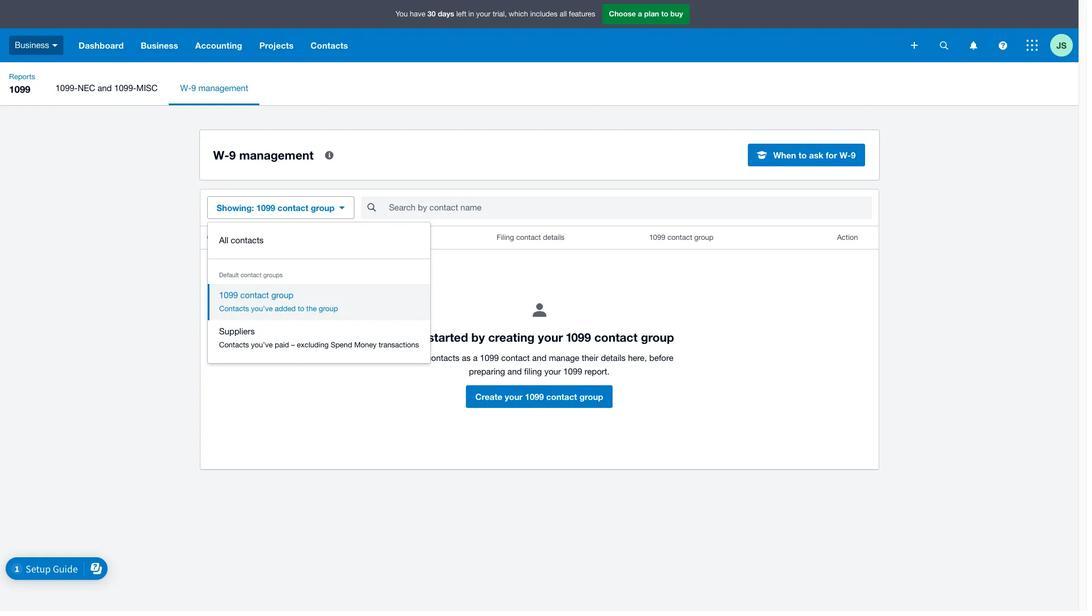 Task type: describe. For each thing, give the bounding box(es) containing it.
js button
[[1050, 28, 1079, 62]]

contacts inside popup button
[[311, 40, 348, 50]]

w-9 management link
[[169, 71, 260, 105]]

default contact groups
[[219, 272, 283, 279]]

added
[[275, 305, 296, 313]]

list of 1099 contacts element
[[200, 226, 878, 469]]

group containing all contacts
[[208, 223, 430, 364]]

when to ask for w-9
[[773, 150, 856, 160]]

w-9 management information image
[[318, 144, 341, 166]]

your inside mark contacts as a 1099 contact and manage their details here, before preparing and filing your 1099 report.
[[544, 367, 561, 377]]

get
[[404, 331, 425, 345]]

buy
[[670, 9, 683, 18]]

filing contact details
[[497, 233, 565, 242]]

Search by contact name field
[[388, 197, 872, 219]]

manage
[[549, 353, 579, 363]]

contacts for mark
[[427, 353, 460, 363]]

before
[[649, 353, 674, 363]]

1 business button from the left
[[0, 28, 70, 62]]

1 horizontal spatial business
[[141, 40, 178, 50]]

details inside mark contacts as a 1099 contact and manage their details here, before preparing and filing your 1099 report.
[[601, 353, 626, 363]]

1099-nec and 1099-misc link
[[44, 71, 169, 105]]

1 vertical spatial w-9 management
[[213, 148, 314, 162]]

banner containing js
[[0, 0, 1079, 62]]

to inside button
[[799, 150, 807, 160]]

choose a plan to buy
[[609, 9, 683, 18]]

mark
[[405, 353, 424, 363]]

1099 up preparing
[[480, 353, 499, 363]]

1099 down search by contact name field in the top of the page
[[649, 233, 665, 242]]

1099 contact group contacts you've added to the group
[[219, 290, 338, 313]]

as
[[462, 353, 471, 363]]

which
[[509, 10, 528, 18]]

2 business button from the left
[[132, 28, 187, 62]]

30
[[428, 9, 436, 18]]

creating
[[488, 331, 535, 345]]

suppliers
[[219, 327, 255, 336]]

showing: 1099 contact group
[[217, 203, 335, 213]]

you have 30 days left in your trial, which includes all features
[[396, 9, 595, 18]]

reports
[[9, 72, 35, 81]]

0 vertical spatial management
[[198, 83, 248, 93]]

accounting button
[[187, 28, 251, 62]]

1099-nec and 1099-misc
[[55, 83, 158, 93]]

2 1099- from the left
[[114, 83, 136, 93]]

contact inside create your 1099 contact group button
[[546, 392, 577, 402]]

all
[[560, 10, 567, 18]]

1099 contact group
[[649, 233, 714, 242]]

create your 1099 contact group button
[[466, 386, 613, 408]]

plan
[[644, 9, 659, 18]]

contact inside 1099 contact group contacts you've added to the group
[[240, 290, 269, 300]]

group inside popup button
[[311, 203, 335, 213]]

money
[[354, 341, 377, 349]]

get started by creating your 1099 contact group
[[404, 331, 674, 345]]

here,
[[628, 353, 647, 363]]

to inside 1099 contact group contacts you've added to the group
[[298, 305, 304, 313]]

you've inside "suppliers contacts you've paid – excluding spend money transactions"
[[251, 341, 273, 349]]

1 horizontal spatial and
[[508, 367, 522, 377]]

0 horizontal spatial svg image
[[911, 42, 918, 49]]

in
[[468, 10, 474, 18]]

1099 inside popup button
[[256, 203, 275, 213]]

contact name
[[207, 233, 253, 242]]

1099 inside button
[[525, 392, 544, 402]]

mark contacts as a 1099 contact and manage their details here, before preparing and filing your 1099 report.
[[405, 353, 674, 377]]

includes
[[530, 10, 558, 18]]

0 vertical spatial to
[[661, 9, 668, 18]]

preparing
[[469, 367, 505, 377]]



Task type: locate. For each thing, give the bounding box(es) containing it.
dashboard link
[[70, 28, 132, 62]]

0 horizontal spatial 1099-
[[55, 83, 78, 93]]

spend
[[331, 341, 352, 349]]

contacts inside "suppliers contacts you've paid – excluding spend money transactions"
[[219, 341, 249, 349]]

contacts right projects popup button
[[311, 40, 348, 50]]

0 vertical spatial you've
[[251, 305, 273, 313]]

w-9 management down the accounting dropdown button
[[180, 83, 248, 93]]

a inside mark contacts as a 1099 contact and manage their details here, before preparing and filing your 1099 report.
[[473, 353, 478, 363]]

you've inside 1099 contact group contacts you've added to the group
[[251, 305, 273, 313]]

to left ask
[[799, 150, 807, 160]]

business
[[15, 40, 49, 50], [141, 40, 178, 50]]

2 vertical spatial to
[[298, 305, 304, 313]]

group
[[311, 203, 335, 213], [694, 233, 714, 242], [271, 290, 294, 300], [319, 305, 338, 313], [641, 331, 674, 345], [579, 392, 603, 402]]

nec
[[78, 83, 95, 93]]

9 inside w-9 management link
[[191, 83, 196, 93]]

reports link
[[5, 71, 40, 83]]

0 horizontal spatial and
[[97, 83, 112, 93]]

2 horizontal spatial w-
[[839, 150, 851, 160]]

misc
[[136, 83, 158, 93]]

contacts
[[311, 40, 348, 50], [219, 305, 249, 313], [219, 341, 249, 349]]

business button up misc at the left top of page
[[132, 28, 187, 62]]

js
[[1057, 40, 1067, 50]]

management
[[198, 83, 248, 93], [239, 148, 314, 162]]

trial,
[[493, 10, 507, 18]]

list box
[[208, 223, 430, 364]]

0 horizontal spatial business
[[15, 40, 49, 50]]

all contacts button
[[208, 229, 430, 252]]

w-
[[180, 83, 191, 93], [213, 148, 229, 162], [839, 150, 851, 160]]

1099 down default
[[219, 290, 238, 300]]

name
[[235, 233, 253, 242]]

0 horizontal spatial contacts
[[231, 236, 264, 245]]

1 vertical spatial a
[[473, 353, 478, 363]]

contact inside mark contacts as a 1099 contact and manage their details here, before preparing and filing your 1099 report.
[[501, 353, 530, 363]]

0 vertical spatial contacts
[[231, 236, 264, 245]]

1099 inside the reports 1099
[[9, 83, 30, 95]]

1099 inside 1099 contact group contacts you've added to the group
[[219, 290, 238, 300]]

and up filing
[[532, 353, 547, 363]]

1 vertical spatial contacts
[[219, 305, 249, 313]]

paid
[[275, 341, 289, 349]]

contact
[[278, 203, 308, 213], [516, 233, 541, 242], [667, 233, 692, 242], [241, 272, 262, 279], [240, 290, 269, 300], [594, 331, 638, 345], [501, 353, 530, 363], [546, 392, 577, 402]]

navigation
[[70, 28, 903, 62]]

contacts inside button
[[231, 236, 264, 245]]

report.
[[585, 367, 610, 377]]

menu containing 1099-nec and 1099-misc
[[44, 71, 1079, 105]]

1 horizontal spatial w-
[[213, 148, 229, 162]]

and right nec
[[97, 83, 112, 93]]

1 horizontal spatial 1099-
[[114, 83, 136, 93]]

1099 up their
[[566, 331, 591, 345]]

w- right for
[[839, 150, 851, 160]]

the
[[306, 305, 317, 313]]

0 vertical spatial details
[[543, 233, 565, 242]]

0 horizontal spatial to
[[298, 305, 304, 313]]

1 you've from the top
[[251, 305, 273, 313]]

1 vertical spatial management
[[239, 148, 314, 162]]

days
[[438, 9, 454, 18]]

1 horizontal spatial business button
[[132, 28, 187, 62]]

1099 right the showing:
[[256, 203, 275, 213]]

9 right misc at the left top of page
[[191, 83, 196, 93]]

you've
[[251, 305, 273, 313], [251, 341, 273, 349]]

list box containing all contacts
[[208, 223, 430, 364]]

–
[[291, 341, 295, 349]]

w- inside button
[[839, 150, 851, 160]]

create
[[475, 392, 502, 402]]

1 vertical spatial you've
[[251, 341, 273, 349]]

1099- right nec
[[114, 83, 136, 93]]

w- up the showing:
[[213, 148, 229, 162]]

group
[[208, 223, 430, 364]]

your down manage
[[544, 367, 561, 377]]

contact
[[207, 233, 233, 242]]

1099- right the reports 1099
[[55, 83, 78, 93]]

groups
[[263, 272, 283, 279]]

1 horizontal spatial to
[[661, 9, 668, 18]]

create your 1099 contact group
[[475, 392, 603, 402]]

1099
[[9, 83, 30, 95], [256, 203, 275, 213], [649, 233, 665, 242], [219, 290, 238, 300], [566, 331, 591, 345], [480, 353, 499, 363], [563, 367, 582, 377], [525, 392, 544, 402]]

your up manage
[[538, 331, 563, 345]]

w- right misc at the left top of page
[[180, 83, 191, 93]]

details up the report. at the bottom of the page
[[601, 353, 626, 363]]

1 1099- from the left
[[55, 83, 78, 93]]

management up showing: 1099 contact group
[[239, 148, 314, 162]]

and left filing
[[508, 367, 522, 377]]

you've left paid
[[251, 341, 273, 349]]

contacts right all
[[231, 236, 264, 245]]

reports 1099
[[9, 72, 35, 95]]

suppliers contacts you've paid – excluding spend money transactions
[[219, 327, 419, 349]]

2 horizontal spatial and
[[532, 353, 547, 363]]

details right filing
[[543, 233, 565, 242]]

banner
[[0, 0, 1079, 62]]

default
[[219, 272, 239, 279]]

0 vertical spatial and
[[97, 83, 112, 93]]

business button up reports
[[0, 28, 70, 62]]

your inside you have 30 days left in your trial, which includes all features
[[476, 10, 491, 18]]

dashboard
[[79, 40, 124, 50]]

1 vertical spatial contacts
[[427, 353, 460, 363]]

1 horizontal spatial 9
[[229, 148, 236, 162]]

by
[[471, 331, 485, 345]]

showing:
[[217, 203, 254, 213]]

excluding
[[297, 341, 329, 349]]

filing
[[524, 367, 542, 377]]

management down the accounting dropdown button
[[198, 83, 248, 93]]

left
[[456, 10, 466, 18]]

0 vertical spatial contacts
[[311, 40, 348, 50]]

to left 'buy'
[[661, 9, 668, 18]]

w-9 management inside menu
[[180, 83, 248, 93]]

w-9 management up showing: 1099 contact group
[[213, 148, 314, 162]]

started
[[428, 331, 468, 345]]

1 vertical spatial details
[[601, 353, 626, 363]]

svg image
[[940, 41, 948, 50], [970, 41, 977, 50], [998, 41, 1007, 50], [52, 44, 58, 47]]

navigation containing dashboard
[[70, 28, 903, 62]]

0 horizontal spatial a
[[473, 353, 478, 363]]

your right the create
[[505, 392, 523, 402]]

1 vertical spatial to
[[799, 150, 807, 160]]

you
[[396, 10, 408, 18]]

1 vertical spatial and
[[532, 353, 547, 363]]

0 horizontal spatial business button
[[0, 28, 70, 62]]

2 horizontal spatial 9
[[851, 150, 856, 160]]

showing: 1099 contact group button
[[207, 196, 354, 219]]

2 vertical spatial contacts
[[219, 341, 249, 349]]

your right "in"
[[476, 10, 491, 18]]

filing
[[497, 233, 514, 242]]

features
[[569, 10, 595, 18]]

9 right for
[[851, 150, 856, 160]]

to
[[661, 9, 668, 18], [799, 150, 807, 160], [298, 305, 304, 313]]

contacts down suppliers
[[219, 341, 249, 349]]

projects button
[[251, 28, 302, 62]]

contact inside showing: 1099 contact group popup button
[[278, 203, 308, 213]]

contacts inside 1099 contact group contacts you've added to the group
[[219, 305, 249, 313]]

1099 down manage
[[563, 367, 582, 377]]

1099 down reports 'link'
[[9, 83, 30, 95]]

a right as
[[473, 353, 478, 363]]

transactions
[[379, 341, 419, 349]]

1099 down filing
[[525, 392, 544, 402]]

0 vertical spatial w-9 management
[[180, 83, 248, 93]]

to left the the
[[298, 305, 304, 313]]

all
[[219, 236, 228, 245]]

details
[[543, 233, 565, 242], [601, 353, 626, 363]]

and
[[97, 83, 112, 93], [532, 353, 547, 363], [508, 367, 522, 377]]

1 horizontal spatial a
[[638, 9, 642, 18]]

you've left added
[[251, 305, 273, 313]]

have
[[410, 10, 426, 18]]

contacts down started
[[427, 353, 460, 363]]

1 horizontal spatial contacts
[[427, 353, 460, 363]]

0 horizontal spatial 9
[[191, 83, 196, 93]]

0 vertical spatial a
[[638, 9, 642, 18]]

group inside button
[[579, 392, 603, 402]]

1 horizontal spatial svg image
[[1027, 40, 1038, 51]]

a left plan
[[638, 9, 642, 18]]

svg image
[[1027, 40, 1038, 51], [911, 42, 918, 49]]

when to ask for w-9 button
[[748, 144, 865, 166]]

ask
[[809, 150, 823, 160]]

when
[[773, 150, 796, 160]]

9 inside the when to ask for w-9 button
[[851, 150, 856, 160]]

all contacts
[[219, 236, 264, 245]]

accounting
[[195, 40, 242, 50]]

contacts for all
[[231, 236, 264, 245]]

projects
[[259, 40, 294, 50]]

business button
[[0, 28, 70, 62], [132, 28, 187, 62]]

their
[[582, 353, 598, 363]]

9
[[191, 83, 196, 93], [229, 148, 236, 162], [851, 150, 856, 160]]

2 horizontal spatial to
[[799, 150, 807, 160]]

contacts
[[231, 236, 264, 245], [427, 353, 460, 363]]

business up reports
[[15, 40, 49, 50]]

action
[[837, 233, 858, 242]]

choose
[[609, 9, 636, 18]]

a inside banner
[[638, 9, 642, 18]]

your inside button
[[505, 392, 523, 402]]

2 vertical spatial and
[[508, 367, 522, 377]]

contacts button
[[302, 28, 357, 62]]

1099-
[[55, 83, 78, 93], [114, 83, 136, 93]]

for
[[826, 150, 837, 160]]

menu
[[44, 71, 1079, 105]]

w-9 management
[[180, 83, 248, 93], [213, 148, 314, 162]]

contacts inside mark contacts as a 1099 contact and manage their details here, before preparing and filing your 1099 report.
[[427, 353, 460, 363]]

your
[[476, 10, 491, 18], [538, 331, 563, 345], [544, 367, 561, 377], [505, 392, 523, 402]]

2 you've from the top
[[251, 341, 273, 349]]

0 horizontal spatial details
[[543, 233, 565, 242]]

0 horizontal spatial w-
[[180, 83, 191, 93]]

9 up the showing:
[[229, 148, 236, 162]]

business up misc at the left top of page
[[141, 40, 178, 50]]

contacts up suppliers
[[219, 305, 249, 313]]

1 horizontal spatial details
[[601, 353, 626, 363]]

a
[[638, 9, 642, 18], [473, 353, 478, 363]]



Task type: vqa. For each thing, say whether or not it's contained in the screenshot.
Contact
yes



